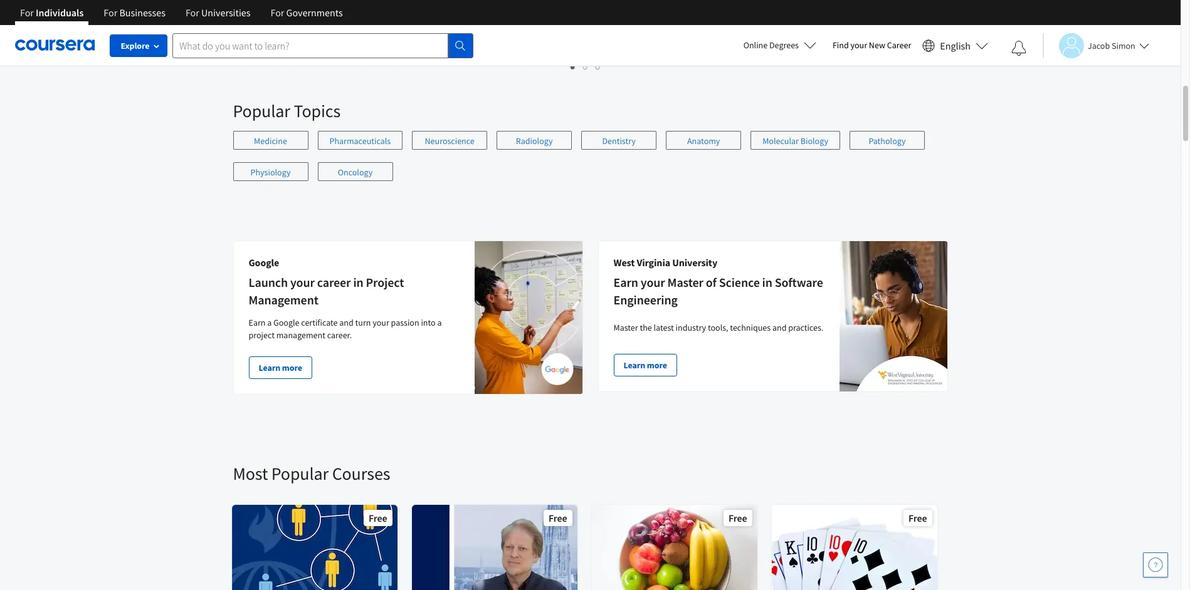 Task type: locate. For each thing, give the bounding box(es) containing it.
governments
[[286, 6, 343, 19]]

for for individuals
[[20, 6, 34, 19]]

your up management on the left of page
[[290, 275, 315, 290]]

1 horizontal spatial master
[[668, 275, 704, 290]]

west virginia university earn your master of science in software engineering
[[614, 257, 823, 308]]

for universities
[[186, 6, 251, 19]]

1 horizontal spatial earn
[[614, 275, 638, 290]]

1 vertical spatial list
[[233, 131, 948, 194]]

the
[[640, 322, 652, 334]]

for
[[20, 6, 34, 19], [104, 6, 117, 19], [186, 6, 199, 19], [271, 6, 284, 19]]

practices.
[[789, 322, 824, 334]]

1 horizontal spatial more
[[647, 360, 667, 371]]

None search field
[[172, 33, 474, 58]]

2
[[583, 61, 588, 73]]

free for 1st free link from right
[[909, 512, 927, 525]]

3 free from the left
[[729, 512, 747, 525]]

for left individuals
[[20, 6, 34, 19]]

pathology
[[869, 135, 906, 147]]

banner navigation
[[10, 0, 353, 34]]

dentistry link
[[582, 131, 657, 150]]

list
[[233, 60, 939, 74], [233, 131, 948, 194]]

learn more down the
[[624, 360, 667, 371]]

for left universities
[[186, 6, 199, 19]]

1 horizontal spatial learn more
[[624, 360, 667, 371]]

radiology
[[516, 135, 553, 147]]

earn inside west virginia university earn your master of science in software engineering
[[614, 275, 638, 290]]

launch
[[249, 275, 288, 290]]

4 course from the left
[[782, 20, 807, 31]]

biology
[[801, 135, 829, 147]]

0 horizontal spatial earn
[[249, 317, 266, 329]]

free link
[[231, 504, 399, 591], [411, 504, 579, 591], [591, 504, 759, 591], [771, 504, 939, 591]]

earn
[[614, 275, 638, 290], [249, 317, 266, 329]]

latest
[[654, 322, 674, 334]]

4 free link from the left
[[771, 504, 939, 591]]

learn for earn your master of science in software engineering
[[624, 360, 646, 371]]

free
[[369, 512, 387, 525], [549, 512, 567, 525], [729, 512, 747, 525], [909, 512, 927, 525]]

0 vertical spatial master
[[668, 275, 704, 290]]

learn more link for launch your career in project management
[[249, 357, 312, 379]]

project
[[249, 330, 275, 341]]

for for universities
[[186, 6, 199, 19]]

google up launch
[[249, 257, 279, 269]]

1 free from the left
[[369, 512, 387, 525]]

more down management
[[282, 363, 302, 374]]

most popular courses
[[233, 463, 390, 485]]

4 for from the left
[[271, 6, 284, 19]]

free for second free link from the right
[[729, 512, 747, 525]]

more down latest
[[647, 360, 667, 371]]

techniques
[[730, 322, 771, 334]]

free for 4th free link from the right
[[369, 512, 387, 525]]

popular
[[233, 100, 290, 122], [271, 463, 329, 485]]

more for earn your master of science in software engineering
[[647, 360, 667, 371]]

1 vertical spatial earn
[[249, 317, 266, 329]]

list containing 1
[[233, 60, 939, 74]]

google
[[249, 257, 279, 269], [274, 317, 300, 329]]

0 vertical spatial earn
[[614, 275, 638, 290]]

1 vertical spatial google
[[274, 317, 300, 329]]

into
[[421, 317, 436, 329]]

learn for launch your career in project management
[[259, 363, 280, 374]]

for for governments
[[271, 6, 284, 19]]

learn more
[[624, 360, 667, 371], [259, 363, 302, 374]]

career.
[[327, 330, 352, 341]]

jacob simon
[[1088, 40, 1136, 51]]

a up project
[[267, 317, 272, 329]]

0 horizontal spatial learn more
[[259, 363, 302, 374]]

in inside west virginia university earn your master of science in software engineering
[[762, 275, 773, 290]]

and
[[340, 317, 354, 329], [773, 322, 787, 334]]

master the latest industry tools, techniques and practices.
[[614, 322, 824, 334]]

your up engineering
[[641, 275, 665, 290]]

anatomy link
[[666, 131, 742, 150]]

1 vertical spatial master
[[614, 322, 638, 334]]

popular right most
[[271, 463, 329, 485]]

2 free from the left
[[549, 512, 567, 525]]

2 for from the left
[[104, 6, 117, 19]]

0 vertical spatial popular
[[233, 100, 290, 122]]

your inside west virginia university earn your master of science in software engineering
[[641, 275, 665, 290]]

software
[[775, 275, 823, 290]]

a right into
[[437, 317, 442, 329]]

1 horizontal spatial learn more link
[[614, 354, 677, 377]]

master down university
[[668, 275, 704, 290]]

for for businesses
[[104, 6, 117, 19]]

learn more link
[[614, 354, 677, 377], [249, 357, 312, 379]]

your inside google launch your career in project management
[[290, 275, 315, 290]]

and left practices.
[[773, 322, 787, 334]]

english button
[[918, 25, 994, 66]]

1 horizontal spatial in
[[762, 275, 773, 290]]

launch your career in project management link
[[249, 275, 404, 308]]

0 horizontal spatial learn more link
[[249, 357, 312, 379]]

What do you want to learn? text field
[[172, 33, 448, 58]]

individuals
[[36, 6, 84, 19]]

list containing medicine
[[233, 131, 948, 194]]

2 in from the left
[[762, 275, 773, 290]]

help center image
[[1148, 558, 1164, 573]]

3 course from the left
[[602, 20, 627, 31]]

jacob
[[1088, 40, 1110, 51]]

for left governments
[[271, 6, 284, 19]]

learn down the
[[624, 360, 646, 371]]

your right turn
[[373, 317, 389, 329]]

in
[[353, 275, 364, 290], [762, 275, 773, 290]]

0 horizontal spatial and
[[340, 317, 354, 329]]

1 horizontal spatial learn
[[624, 360, 646, 371]]

more for launch your career in project management
[[282, 363, 302, 374]]

for left businesses
[[104, 6, 117, 19]]

1 for from the left
[[20, 6, 34, 19]]

0 horizontal spatial more
[[282, 363, 302, 374]]

and up career.
[[340, 317, 354, 329]]

popular up 'medicine' link
[[233, 100, 290, 122]]

master left the
[[614, 322, 638, 334]]

tools,
[[708, 322, 729, 334]]

0 vertical spatial list
[[233, 60, 939, 74]]

medicine
[[254, 135, 287, 147]]

for businesses
[[104, 6, 166, 19]]

1 button
[[567, 60, 580, 74]]

google up management
[[274, 317, 300, 329]]

0 horizontal spatial in
[[353, 275, 364, 290]]

3 for from the left
[[186, 6, 199, 19]]

2 list from the top
[[233, 131, 948, 194]]

passion
[[391, 317, 419, 329]]

management
[[276, 330, 325, 341]]

1 in from the left
[[353, 275, 364, 290]]

online
[[744, 40, 768, 51]]

businesses
[[119, 6, 166, 19]]

learn more for launch your career in project management
[[259, 363, 302, 374]]

google inside google launch your career in project management
[[249, 257, 279, 269]]

0 horizontal spatial a
[[267, 317, 272, 329]]

learn down project
[[259, 363, 280, 374]]

0 vertical spatial google
[[249, 257, 279, 269]]

find your new career
[[833, 40, 912, 51]]

0 horizontal spatial master
[[614, 322, 638, 334]]

free for 2nd free link from left
[[549, 512, 567, 525]]

learn more link down project
[[249, 357, 312, 379]]

learn more down project
[[259, 363, 302, 374]]

explore button
[[110, 34, 167, 57]]

4 free from the left
[[909, 512, 927, 525]]

3 free link from the left
[[591, 504, 759, 591]]

1 course from the left
[[242, 20, 267, 31]]

in right career
[[353, 275, 364, 290]]

earn down west
[[614, 275, 638, 290]]

earn up project
[[249, 317, 266, 329]]

learn more link down the
[[614, 354, 677, 377]]

radiology link
[[497, 131, 572, 150]]

your
[[851, 40, 868, 51], [290, 275, 315, 290], [641, 275, 665, 290], [373, 317, 389, 329]]

1 list from the top
[[233, 60, 939, 74]]

master
[[668, 275, 704, 290], [614, 322, 638, 334]]

1 horizontal spatial a
[[437, 317, 442, 329]]

2 button
[[580, 60, 592, 74]]

course link
[[231, 0, 399, 43], [411, 0, 579, 43], [591, 0, 759, 43], [771, 0, 939, 43]]

more
[[647, 360, 667, 371], [282, 363, 302, 374]]

popular topics
[[233, 100, 341, 122]]

in right the science
[[762, 275, 773, 290]]

physiology
[[251, 167, 291, 178]]

physiology link
[[233, 162, 308, 181]]

0 horizontal spatial learn
[[259, 363, 280, 374]]



Task type: describe. For each thing, give the bounding box(es) containing it.
2 a from the left
[[437, 317, 442, 329]]

online degrees
[[744, 40, 799, 51]]

universities
[[201, 6, 251, 19]]

anatomy
[[687, 135, 720, 147]]

your inside earn a google certificate and turn your passion into a project management career.
[[373, 317, 389, 329]]

career
[[887, 40, 912, 51]]

medicine link
[[233, 131, 308, 150]]

find your new career link
[[827, 38, 918, 53]]

your right find
[[851, 40, 868, 51]]

of
[[706, 275, 717, 290]]

university
[[673, 257, 718, 269]]

industry
[[676, 322, 706, 334]]

degrees
[[770, 40, 799, 51]]

explore
[[121, 40, 150, 51]]

3 button
[[592, 60, 605, 74]]

learn more link for earn your master of science in software engineering
[[614, 354, 677, 377]]

dentistry
[[602, 135, 636, 147]]

show notifications image
[[1012, 41, 1027, 56]]

project
[[366, 275, 404, 290]]

for governments
[[271, 6, 343, 19]]

engineering
[[614, 292, 678, 308]]

earn a google certificate and turn your passion into a project management career.
[[249, 317, 442, 341]]

pathology link
[[850, 131, 925, 150]]

2 free link from the left
[[411, 504, 579, 591]]

1 course link from the left
[[231, 0, 399, 43]]

find
[[833, 40, 849, 51]]

3
[[596, 61, 601, 73]]

most popular courses carousel element
[[227, 425, 1190, 591]]

2 course link from the left
[[411, 0, 579, 43]]

neuroscience
[[425, 135, 475, 147]]

1 horizontal spatial and
[[773, 322, 787, 334]]

neuroscience link
[[412, 131, 487, 150]]

turn
[[355, 317, 371, 329]]

1 a from the left
[[267, 317, 272, 329]]

west
[[614, 257, 635, 269]]

simon
[[1112, 40, 1136, 51]]

google inside earn a google certificate and turn your passion into a project management career.
[[274, 317, 300, 329]]

coursera image
[[15, 35, 95, 55]]

english
[[940, 39, 971, 52]]

1 free link from the left
[[231, 504, 399, 591]]

molecular biology link
[[751, 131, 840, 150]]

3 course link from the left
[[591, 0, 759, 43]]

virginia
[[637, 257, 671, 269]]

google launch your career in project management
[[249, 257, 404, 308]]

molecular biology
[[763, 135, 829, 147]]

in inside google launch your career in project management
[[353, 275, 364, 290]]

master inside west virginia university earn your master of science in software engineering
[[668, 275, 704, 290]]

career
[[317, 275, 351, 290]]

online degrees button
[[734, 31, 827, 59]]

management
[[249, 292, 319, 308]]

certificate
[[301, 317, 338, 329]]

jacob simon button
[[1043, 33, 1150, 58]]

courses
[[332, 463, 390, 485]]

1
[[571, 61, 576, 73]]

most
[[233, 463, 268, 485]]

molecular
[[763, 135, 799, 147]]

for individuals
[[20, 6, 84, 19]]

pharmaceuticals
[[330, 135, 391, 147]]

oncology
[[338, 167, 373, 178]]

new
[[869, 40, 886, 51]]

2 course from the left
[[422, 20, 447, 31]]

learn more for earn your master of science in software engineering
[[624, 360, 667, 371]]

science
[[719, 275, 760, 290]]

earn your master of science in software engineering link
[[614, 275, 823, 308]]

pharmaceuticals link
[[318, 131, 403, 150]]

4 course link from the left
[[771, 0, 939, 43]]

and inside earn a google certificate and turn your passion into a project management career.
[[340, 317, 354, 329]]

1 vertical spatial popular
[[271, 463, 329, 485]]

topics
[[294, 100, 341, 122]]

earn inside earn a google certificate and turn your passion into a project management career.
[[249, 317, 266, 329]]

oncology link
[[318, 162, 393, 181]]



Task type: vqa. For each thing, say whether or not it's contained in the screenshot.
Most Popular Courses
yes



